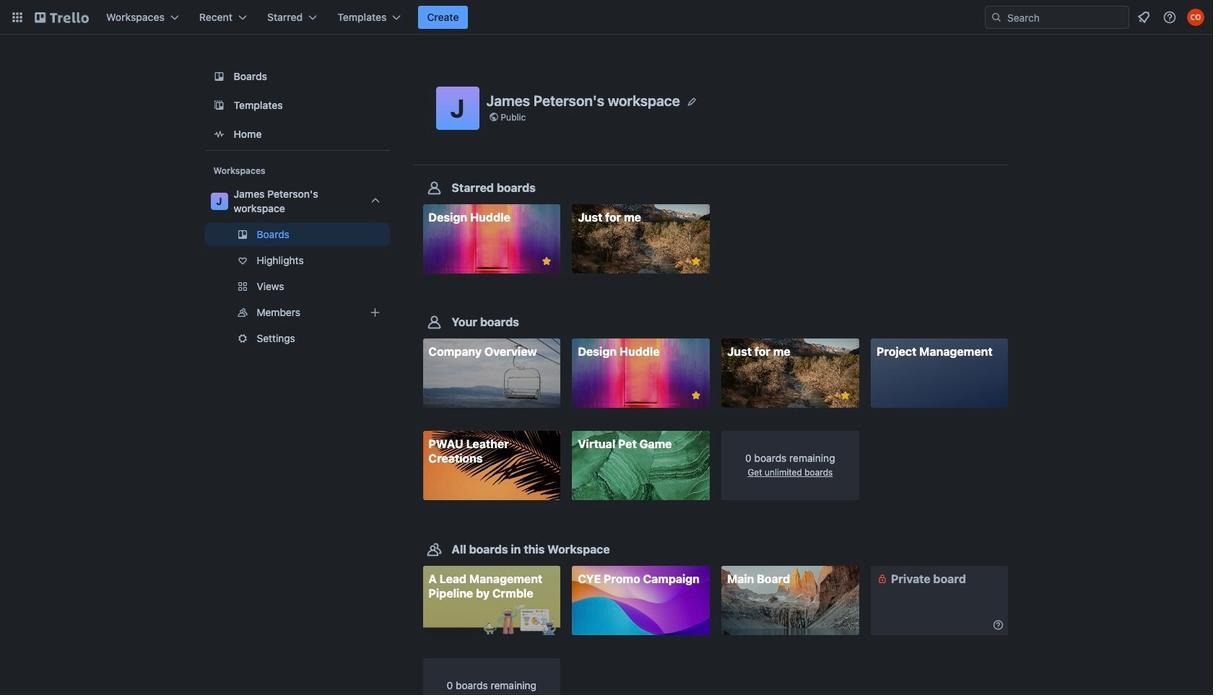 Task type: vqa. For each thing, say whether or not it's contained in the screenshot.
bottommost sm icon
yes



Task type: describe. For each thing, give the bounding box(es) containing it.
search image
[[991, 12, 1002, 23]]

add image
[[367, 304, 384, 321]]

christina overa (christinaovera) image
[[1187, 9, 1205, 26]]

0 notifications image
[[1135, 9, 1153, 26]]

click to unstar this board. it will be removed from your starred list. image
[[540, 255, 553, 268]]

template board image
[[211, 97, 228, 114]]



Task type: locate. For each thing, give the bounding box(es) containing it.
1 vertical spatial sm image
[[991, 618, 1006, 632]]

sm image
[[875, 572, 890, 586], [991, 618, 1006, 632]]

primary element
[[0, 0, 1213, 35]]

home image
[[211, 126, 228, 143]]

click to unstar this board. it will be removed from your starred list. image
[[690, 255, 703, 268], [690, 389, 703, 402], [839, 389, 852, 402]]

back to home image
[[35, 6, 89, 29]]

1 horizontal spatial sm image
[[991, 618, 1006, 632]]

board image
[[211, 68, 228, 85]]

Search field
[[1002, 7, 1129, 27]]

open information menu image
[[1163, 10, 1177, 25]]

0 horizontal spatial sm image
[[875, 572, 890, 586]]

0 vertical spatial sm image
[[875, 572, 890, 586]]



